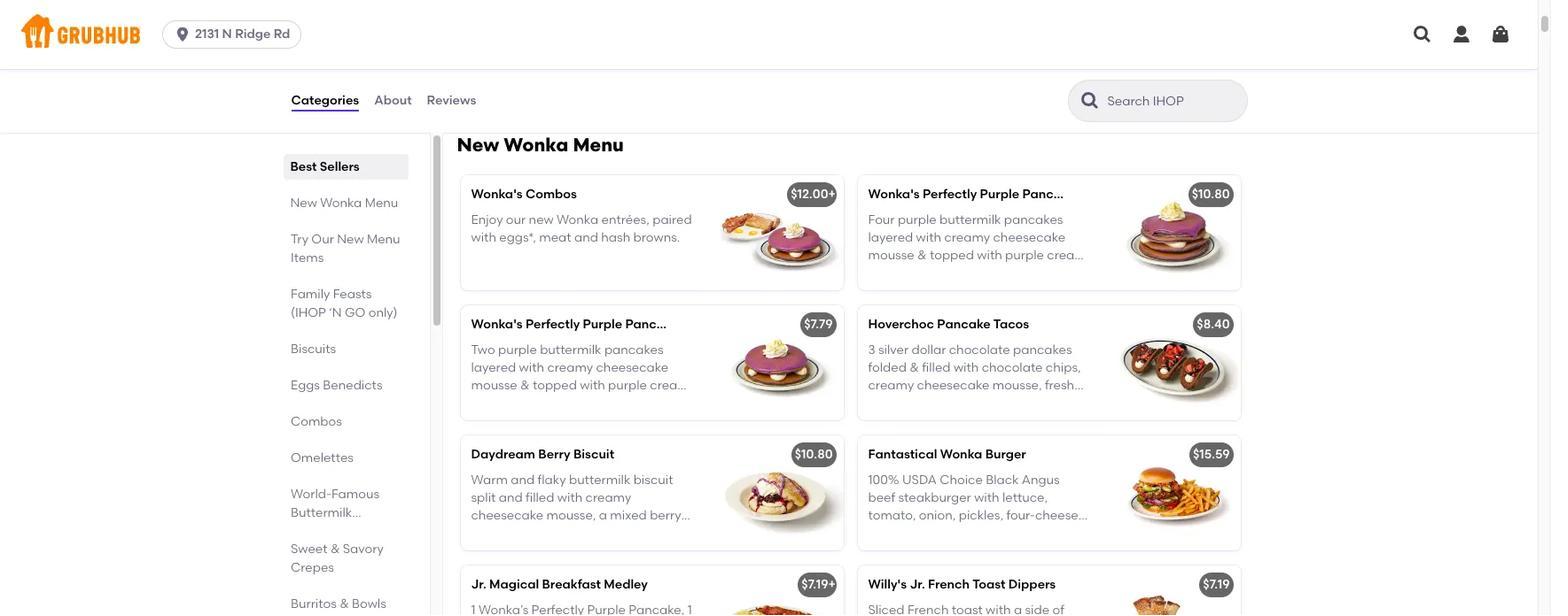 Task type: vqa. For each thing, say whether or not it's contained in the screenshot.
Categories button
yes



Task type: describe. For each thing, give the bounding box(es) containing it.
burritos & bowls
[[290, 597, 386, 612]]

best sellers
[[290, 160, 360, 175]]

cheese inside warm and flaky buttermilk biscuit split and filled with creamy cheesecake mousse, a mixed berry topping, topped with purple cream cheese icing and powdered sugar.
[[471, 545, 514, 560]]

topped inside warm and flaky buttermilk biscuit split and filled with creamy cheesecake mousse, a mixed berry topping, topped with purple cream cheese icing and powdered sugar.
[[525, 527, 569, 542]]

medley
[[604, 578, 648, 593]]

icing, for four
[[914, 266, 947, 281]]

mousse for four
[[868, 248, 914, 263]]

wonka inside tab
[[320, 196, 362, 211]]

& inside two purple buttermilk pancakes layered with creamy cheesecake mousse & topped with purple cream cheese icing, whipped topping and gold glitter sugar.
[[520, 379, 530, 394]]

items
[[290, 251, 323, 266]]

$12.00 +
[[791, 187, 836, 202]]

categories button
[[290, 69, 360, 133]]

burritos
[[290, 597, 336, 612]]

famous
[[331, 487, 379, 503]]

- for (full
[[1085, 187, 1090, 202]]

berry
[[538, 448, 570, 463]]

biscuit
[[633, 473, 673, 488]]

menu inside try our new menu items
[[366, 232, 400, 247]]

purple down wonka's perfectly purple pancakes - (full stack)
[[1005, 248, 1044, 263]]

willy's
[[868, 578, 907, 593]]

buttermilk inside warm and flaky buttermilk biscuit split and filled with creamy cheesecake mousse, a mixed berry topping, topped with purple cream cheese icing and powdered sugar.
[[569, 473, 630, 488]]

creamy inside warm and flaky buttermilk biscuit split and filled with creamy cheesecake mousse, a mixed berry topping, topped with purple cream cheese icing and powdered sugar.
[[585, 491, 631, 506]]

burger
[[985, 448, 1026, 463]]

$12.00
[[791, 187, 828, 202]]

crepes
[[290, 561, 334, 576]]

hoverchoc pancake tacos image
[[1107, 306, 1240, 421]]

combos inside tab
[[290, 415, 342, 430]]

willy's jr. french toast dippers image
[[1107, 567, 1240, 616]]

Search IHOP search field
[[1106, 93, 1241, 110]]

two purple buttermilk pancakes layered with creamy cheesecake mousse & topped with purple cream cheese icing, whipped topping and gold glitter sugar.
[[471, 343, 689, 430]]

eggs
[[290, 378, 319, 394]]

about button
[[373, 69, 413, 133]]

rd
[[274, 27, 290, 42]]

wonka's perfectly purple pancakes - (full stack) image
[[1107, 176, 1240, 291]]

$7.79
[[804, 318, 833, 333]]

2131 n ridge rd
[[195, 27, 290, 42]]

perfectly for four
[[923, 187, 977, 202]]

$14.39
[[871, 56, 908, 71]]

purple for four purple buttermilk pancakes layered with creamy cheesecake mousse & topped with purple cream cheese icing, whipped topping and gold glitter sugar.
[[980, 187, 1019, 202]]

our
[[311, 232, 334, 247]]

enjoy our new wonka entrées, paired with eggs*, meat and hash browns.
[[471, 212, 692, 245]]

purple for two purple buttermilk pancakes layered with creamy cheesecake mousse & topped with purple cream cheese icing, whipped topping and gold glitter sugar.
[[583, 318, 622, 333]]

svg image
[[1490, 24, 1511, 45]]

topping,
[[471, 527, 522, 542]]

pancakes for four purple buttermilk pancakes layered with creamy cheesecake mousse & topped with purple cream cheese icing, whipped topping and gold glitter sugar.
[[1004, 212, 1063, 227]]

2 jr. from the left
[[910, 578, 925, 593]]

1 horizontal spatial combos
[[526, 187, 577, 202]]

buttermilk
[[290, 506, 352, 521]]

new
[[529, 212, 554, 227]]

jr. magical breakfast medley
[[471, 578, 648, 593]]

fantastical wonka burger
[[868, 448, 1026, 463]]

0 vertical spatial new wonka menu
[[457, 134, 624, 156]]

1 horizontal spatial svg image
[[1412, 24, 1433, 45]]

daydream
[[471, 448, 535, 463]]

pancakes for two purple buttermilk pancakes layered with creamy cheesecake mousse & topped with purple cream cheese icing, whipped topping and gold glitter sugar.
[[604, 343, 663, 358]]

and inside two purple buttermilk pancakes layered with creamy cheesecake mousse & topped with purple cream cheese icing, whipped topping and gold glitter sugar.
[[658, 397, 682, 412]]

browns.
[[633, 230, 680, 245]]

reviews button
[[426, 69, 477, 133]]

topping for four purple buttermilk pancakes layered with creamy cheesecake mousse & topped with purple cream cheese icing, whipped topping and gold glitter sugar.
[[1005, 266, 1052, 281]]

sugar. for four purple buttermilk pancakes layered with creamy cheesecake mousse & topped with purple cream cheese icing, whipped topping and gold glitter sugar.
[[936, 284, 973, 299]]

cream inside warm and flaky buttermilk biscuit split and filled with creamy cheesecake mousse, a mixed berry topping, topped with purple cream cheese icing and powdered sugar.
[[642, 527, 681, 542]]

try our new menu items tab
[[290, 230, 401, 268]]

and inside four purple buttermilk pancakes layered with creamy cheesecake mousse & topped with purple cream cheese icing, whipped topping and gold glitter sugar.
[[1055, 266, 1079, 281]]

2 horizontal spatial svg image
[[1451, 24, 1472, 45]]

go
[[344, 306, 365, 321]]

paired
[[652, 212, 692, 227]]

bowls
[[351, 597, 386, 612]]

best sellers tab
[[290, 158, 401, 176]]

& inside world-famous buttermilk pancakes sweet & savory crepes
[[330, 542, 339, 557]]

burritos & bowls tab
[[290, 596, 401, 614]]

wonka's perfectly purple pancakes - (short stack)
[[471, 318, 776, 333]]

meat
[[539, 230, 571, 245]]

eggs*,
[[499, 230, 536, 245]]

wonka's for two
[[471, 318, 523, 333]]

purple down wonka's perfectly purple pancakes - (short stack)
[[608, 379, 647, 394]]

layered for four
[[868, 230, 913, 245]]

wonka up wonka's combos
[[504, 134, 568, 156]]

berry
[[650, 509, 681, 524]]

cheese for four purple buttermilk pancakes layered with creamy cheesecake mousse & topped with purple cream cheese icing, whipped topping and gold glitter sugar.
[[868, 266, 911, 281]]

warm and flaky buttermilk biscuit split and filled with creamy cheesecake mousse, a mixed berry topping, topped with purple cream cheese icing and powdered sugar.
[[471, 473, 681, 560]]

$11.99 button
[[460, 0, 843, 93]]

best
[[290, 160, 317, 175]]

wonka's for enjoy
[[471, 187, 523, 202]]

$7.19 +
[[801, 578, 836, 593]]

flaky
[[538, 473, 566, 488]]

warm
[[471, 473, 508, 488]]

reviews
[[427, 93, 476, 108]]

entrées,
[[601, 212, 649, 227]]

french
[[928, 578, 970, 593]]

wonka's perfectly purple pancakes - (short stack) image
[[710, 306, 843, 421]]

wonka's combos image
[[710, 176, 843, 291]]

hoverchoc pancake tacos
[[868, 318, 1029, 333]]

biscuits
[[290, 342, 336, 357]]

only)
[[368, 306, 397, 321]]

and inside the enjoy our new wonka entrées, paired with eggs*, meat and hash browns.
[[574, 230, 598, 245]]

try our new menu items
[[290, 232, 400, 266]]

topping for two purple buttermilk pancakes layered with creamy cheesecake mousse & topped with purple cream cheese icing, whipped topping and gold glitter sugar.
[[608, 397, 655, 412]]

2131
[[195, 27, 219, 42]]

& inside four purple buttermilk pancakes layered with creamy cheesecake mousse & topped with purple cream cheese icing, whipped topping and gold glitter sugar.
[[917, 248, 927, 263]]

fantastical wonka burger image
[[1107, 436, 1240, 552]]

wonka inside the enjoy our new wonka entrées, paired with eggs*, meat and hash browns.
[[557, 212, 598, 227]]

main navigation navigation
[[0, 0, 1538, 69]]

creamy for two
[[547, 361, 593, 376]]

cheesecake for two purple buttermilk pancakes layered with creamy cheesecake mousse & topped with purple cream cheese icing, whipped topping and gold glitter sugar.
[[596, 361, 669, 376]]

omelettes tab
[[290, 449, 401, 468]]

$7.19 for $7.19
[[1203, 578, 1230, 593]]

$11.99
[[474, 56, 507, 71]]

with inside the enjoy our new wonka entrées, paired with eggs*, meat and hash browns.
[[471, 230, 496, 245]]

savory
[[342, 542, 383, 557]]

- for (short
[[688, 318, 693, 333]]

breakfast
[[542, 578, 601, 593]]

mixed
[[610, 509, 647, 524]]

biscuit
[[573, 448, 614, 463]]

whipped for four
[[950, 266, 1002, 281]]

$7.19 for $7.19 +
[[801, 578, 828, 593]]

eggs benedicts
[[290, 378, 382, 394]]

icing, for two
[[517, 397, 550, 412]]

1 jr. from the left
[[471, 578, 486, 593]]

2131 n ridge rd button
[[162, 20, 309, 49]]

sweet
[[290, 542, 327, 557]]

+ for $7.19
[[828, 578, 836, 593]]

dippers
[[1008, 578, 1056, 593]]

icing
[[517, 545, 546, 560]]



Task type: locate. For each thing, give the bounding box(es) containing it.
cheesecake
[[993, 230, 1066, 245], [596, 361, 669, 376], [471, 509, 544, 524]]

glitter inside four purple buttermilk pancakes layered with creamy cheesecake mousse & topped with purple cream cheese icing, whipped topping and gold glitter sugar.
[[898, 284, 933, 299]]

purple up four purple buttermilk pancakes layered with creamy cheesecake mousse & topped with purple cream cheese icing, whipped topping and gold glitter sugar.
[[980, 187, 1019, 202]]

0 horizontal spatial new
[[290, 196, 317, 211]]

cream down wonka's perfectly purple pancakes - (full stack)
[[1047, 248, 1086, 263]]

gold for four purple buttermilk pancakes layered with creamy cheesecake mousse & topped with purple cream cheese icing, whipped topping and gold glitter sugar.
[[868, 284, 895, 299]]

1 vertical spatial buttermilk
[[540, 343, 601, 358]]

glitter inside two purple buttermilk pancakes layered with creamy cheesecake mousse & topped with purple cream cheese icing, whipped topping and gold glitter sugar.
[[501, 415, 536, 430]]

buttermilk for four
[[940, 212, 1001, 227]]

daydream berry biscuit
[[471, 448, 614, 463]]

sugar. inside two purple buttermilk pancakes layered with creamy cheesecake mousse & topped with purple cream cheese icing, whipped topping and gold glitter sugar.
[[539, 415, 576, 430]]

'n
[[329, 306, 341, 321]]

cheese for two purple buttermilk pancakes layered with creamy cheesecake mousse & topped with purple cream cheese icing, whipped topping and gold glitter sugar.
[[471, 397, 514, 412]]

(short
[[696, 318, 733, 333]]

layered down two
[[471, 361, 516, 376]]

buttermilk down wonka's perfectly purple pancakes - (full stack)
[[940, 212, 1001, 227]]

family feasts (ihop 'n go only) tab
[[290, 285, 401, 323]]

pancakes inside four purple buttermilk pancakes layered with creamy cheesecake mousse & topped with purple cream cheese icing, whipped topping and gold glitter sugar.
[[1004, 212, 1063, 227]]

enjoy
[[471, 212, 503, 227]]

0 vertical spatial topped
[[930, 248, 974, 263]]

creamy down wonka's perfectly purple pancakes - (short stack)
[[547, 361, 593, 376]]

new down reviews button
[[457, 134, 499, 156]]

with
[[471, 230, 496, 245], [916, 230, 941, 245], [977, 248, 1002, 263], [519, 361, 544, 376], [580, 379, 605, 394], [557, 491, 583, 506], [572, 527, 597, 542]]

0 horizontal spatial new wonka menu
[[290, 196, 398, 211]]

pancakes down wonka's perfectly purple pancakes - (short stack)
[[604, 343, 663, 358]]

four
[[868, 212, 895, 227]]

layered inside two purple buttermilk pancakes layered with creamy cheesecake mousse & topped with purple cream cheese icing, whipped topping and gold glitter sugar.
[[471, 361, 516, 376]]

1 vertical spatial purple
[[583, 318, 622, 333]]

0 horizontal spatial purple
[[583, 318, 622, 333]]

wonka down sellers
[[320, 196, 362, 211]]

0 vertical spatial pancakes
[[1004, 212, 1063, 227]]

world-famous buttermilk pancakes sweet & savory crepes
[[290, 487, 383, 576]]

daydream berry biscuit image
[[710, 436, 843, 552]]

& inside tab
[[339, 597, 349, 612]]

creamy for four
[[944, 230, 990, 245]]

gold inside two purple buttermilk pancakes layered with creamy cheesecake mousse & topped with purple cream cheese icing, whipped topping and gold glitter sugar.
[[471, 415, 498, 430]]

0 horizontal spatial sugar.
[[539, 415, 576, 430]]

layered for two
[[471, 361, 516, 376]]

1 vertical spatial +
[[828, 187, 836, 202]]

pancakes down wonka's perfectly purple pancakes - (full stack)
[[1004, 212, 1063, 227]]

1 horizontal spatial pancakes
[[625, 318, 685, 333]]

+ for $12.00
[[828, 187, 836, 202]]

pancakes inside world-famous buttermilk pancakes sweet & savory crepes
[[290, 525, 349, 540]]

powdered
[[576, 545, 638, 560]]

stack) right (full
[[1122, 187, 1161, 202]]

1 vertical spatial pancakes
[[604, 343, 663, 358]]

0 vertical spatial buttermilk
[[940, 212, 1001, 227]]

mousse inside four purple buttermilk pancakes layered with creamy cheesecake mousse & topped with purple cream cheese icing, whipped topping and gold glitter sugar.
[[868, 248, 914, 263]]

buttermilk down wonka's perfectly purple pancakes - (short stack)
[[540, 343, 601, 358]]

layered
[[868, 230, 913, 245], [471, 361, 516, 376]]

1 vertical spatial topped
[[533, 379, 577, 394]]

1 vertical spatial mousse
[[471, 379, 517, 394]]

cream inside four purple buttermilk pancakes layered with creamy cheesecake mousse & topped with purple cream cheese icing, whipped topping and gold glitter sugar.
[[1047, 248, 1086, 263]]

2 vertical spatial new
[[337, 232, 363, 247]]

glitter up daydream
[[501, 415, 536, 430]]

whipped
[[950, 266, 1002, 281], [552, 397, 605, 412]]

wonka's combos
[[471, 187, 577, 202]]

pancakes for four purple buttermilk pancakes layered with creamy cheesecake mousse & topped with purple cream cheese icing, whipped topping and gold glitter sugar.
[[1022, 187, 1082, 202]]

jr.
[[471, 578, 486, 593], [910, 578, 925, 593]]

$10.80 for warm and flaky buttermilk biscuit split and filled with creamy cheesecake mousse, a mixed berry topping, topped with purple cream cheese icing and powdered sugar.
[[795, 448, 833, 463]]

& right sweet
[[330, 542, 339, 557]]

cheese up daydream
[[471, 397, 514, 412]]

2 $7.19 from the left
[[1203, 578, 1230, 593]]

purple up two purple buttermilk pancakes layered with creamy cheesecake mousse & topped with purple cream cheese icing, whipped topping and gold glitter sugar.
[[583, 318, 622, 333]]

2 vertical spatial cheese
[[471, 545, 514, 560]]

topping up tacos
[[1005, 266, 1052, 281]]

0 vertical spatial +
[[908, 56, 915, 71]]

wonka left burger in the right of the page
[[940, 448, 982, 463]]

0 horizontal spatial cheesecake
[[471, 509, 544, 524]]

1 $7.19 from the left
[[801, 578, 828, 593]]

0 vertical spatial cheesecake
[[993, 230, 1066, 245]]

creamy inside four purple buttermilk pancakes layered with creamy cheesecake mousse & topped with purple cream cheese icing, whipped topping and gold glitter sugar.
[[944, 230, 990, 245]]

1 horizontal spatial glitter
[[898, 284, 933, 299]]

2 vertical spatial sugar.
[[641, 545, 677, 560]]

0 horizontal spatial -
[[688, 318, 693, 333]]

layered down four
[[868, 230, 913, 245]]

svg image inside 2131 n ridge rd button
[[174, 26, 192, 43]]

1 horizontal spatial -
[[1085, 187, 1090, 202]]

perfectly
[[923, 187, 977, 202], [526, 318, 580, 333]]

1 horizontal spatial gold
[[868, 284, 895, 299]]

wonka's
[[471, 187, 523, 202], [868, 187, 920, 202], [471, 318, 523, 333]]

1 vertical spatial icing,
[[517, 397, 550, 412]]

1 horizontal spatial new wonka menu
[[457, 134, 624, 156]]

1 vertical spatial sugar.
[[539, 415, 576, 430]]

icing, up hoverchoc pancake tacos
[[914, 266, 947, 281]]

0 vertical spatial pancakes
[[1022, 187, 1082, 202]]

2 vertical spatial buttermilk
[[569, 473, 630, 488]]

wonka's perfectly purple pancakes - (full stack)
[[868, 187, 1161, 202]]

$14.39 +
[[871, 56, 915, 71]]

& up daydream berry biscuit
[[520, 379, 530, 394]]

biscuits tab
[[290, 340, 401, 359]]

topped up icing
[[525, 527, 569, 542]]

eggs benedicts tab
[[290, 377, 401, 395]]

cheese up hoverchoc
[[868, 266, 911, 281]]

$10.80 for four purple buttermilk pancakes layered with creamy cheesecake mousse & topped with purple cream cheese icing, whipped topping and gold glitter sugar.
[[1192, 187, 1230, 202]]

icing, inside two purple buttermilk pancakes layered with creamy cheesecake mousse & topped with purple cream cheese icing, whipped topping and gold glitter sugar.
[[517, 397, 550, 412]]

+ for $14.39
[[908, 56, 915, 71]]

mousse
[[868, 248, 914, 263], [471, 379, 517, 394]]

1 vertical spatial glitter
[[501, 415, 536, 430]]

gold up hoverchoc
[[868, 284, 895, 299]]

perfectly up four purple buttermilk pancakes layered with creamy cheesecake mousse & topped with purple cream cheese icing, whipped topping and gold glitter sugar.
[[923, 187, 977, 202]]

mousse for two
[[471, 379, 517, 394]]

0 vertical spatial purple
[[980, 187, 1019, 202]]

2 horizontal spatial cheesecake
[[993, 230, 1066, 245]]

1 horizontal spatial layered
[[868, 230, 913, 245]]

1 vertical spatial combos
[[290, 415, 342, 430]]

categories
[[291, 93, 359, 108]]

0 horizontal spatial icing,
[[517, 397, 550, 412]]

hoverchoc
[[868, 318, 934, 333]]

topped up berry
[[533, 379, 577, 394]]

tacos
[[993, 318, 1029, 333]]

cheese inside four purple buttermilk pancakes layered with creamy cheesecake mousse & topped with purple cream cheese icing, whipped topping and gold glitter sugar.
[[868, 266, 911, 281]]

- left (short
[[688, 318, 693, 333]]

mousse down four
[[868, 248, 914, 263]]

purple right two
[[498, 343, 537, 358]]

1 vertical spatial cheese
[[471, 397, 514, 412]]

sugar. inside warm and flaky buttermilk biscuit split and filled with creamy cheesecake mousse, a mixed berry topping, topped with purple cream cheese icing and powdered sugar.
[[641, 545, 677, 560]]

purple inside warm and flaky buttermilk biscuit split and filled with creamy cheesecake mousse, a mixed berry topping, topped with purple cream cheese icing and powdered sugar.
[[600, 527, 639, 542]]

1 horizontal spatial sugar.
[[641, 545, 677, 560]]

wonka up meat
[[557, 212, 598, 227]]

0 vertical spatial cheese
[[868, 266, 911, 281]]

sweet & savory crepes tab
[[290, 541, 401, 578]]

cheese inside two purple buttermilk pancakes layered with creamy cheesecake mousse & topped with purple cream cheese icing, whipped topping and gold glitter sugar.
[[471, 397, 514, 412]]

toast
[[972, 578, 1005, 593]]

topped for four
[[930, 248, 974, 263]]

topped
[[930, 248, 974, 263], [533, 379, 577, 394], [525, 527, 569, 542]]

0 vertical spatial stack)
[[1122, 187, 1161, 202]]

purple down mixed
[[600, 527, 639, 542]]

new down the best
[[290, 196, 317, 211]]

menu
[[573, 134, 624, 156], [365, 196, 398, 211], [366, 232, 400, 247]]

0 horizontal spatial $10.80
[[795, 448, 833, 463]]

wonka's up two
[[471, 318, 523, 333]]

jr. left magical
[[471, 578, 486, 593]]

whipped up biscuit
[[552, 397, 605, 412]]

1 vertical spatial pancakes
[[625, 318, 685, 333]]

& up hoverchoc
[[917, 248, 927, 263]]

2 horizontal spatial pancakes
[[1022, 187, 1082, 202]]

0 horizontal spatial gold
[[471, 415, 498, 430]]

1 horizontal spatial $10.80
[[1192, 187, 1230, 202]]

world-famous buttermilk pancakes tab
[[290, 486, 401, 540]]

stack) for wonka's perfectly purple pancakes - (short stack)
[[736, 318, 776, 333]]

sugar. up hoverchoc pancake tacos
[[936, 284, 973, 299]]

creamy inside two purple buttermilk pancakes layered with creamy cheesecake mousse & topped with purple cream cheese icing, whipped topping and gold glitter sugar.
[[547, 361, 593, 376]]

menu up entrées,
[[573, 134, 624, 156]]

willy's jr. french toast dippers
[[868, 578, 1056, 593]]

ridge
[[235, 27, 271, 42]]

+
[[908, 56, 915, 71], [828, 187, 836, 202], [828, 578, 836, 593]]

combos up omelettes on the bottom
[[290, 415, 342, 430]]

new wonka menu down best sellers tab
[[290, 196, 398, 211]]

filled
[[526, 491, 554, 506]]

our
[[506, 212, 526, 227]]

2 horizontal spatial new
[[457, 134, 499, 156]]

stack) right (short
[[736, 318, 776, 333]]

1 horizontal spatial $7.19
[[1203, 578, 1230, 593]]

0 vertical spatial mousse
[[868, 248, 914, 263]]

0 vertical spatial -
[[1085, 187, 1090, 202]]

1 horizontal spatial purple
[[980, 187, 1019, 202]]

a
[[599, 509, 607, 524]]

1 vertical spatial layered
[[471, 361, 516, 376]]

(full
[[1093, 187, 1119, 202]]

topped up hoverchoc pancake tacos
[[930, 248, 974, 263]]

2 vertical spatial creamy
[[585, 491, 631, 506]]

whipped inside two purple buttermilk pancakes layered with creamy cheesecake mousse & topped with purple cream cheese icing, whipped topping and gold glitter sugar.
[[552, 397, 605, 412]]

1 horizontal spatial jr.
[[910, 578, 925, 593]]

topping up biscuit
[[608, 397, 655, 412]]

buttermilk inside four purple buttermilk pancakes layered with creamy cheesecake mousse & topped with purple cream cheese icing, whipped topping and gold glitter sugar.
[[940, 212, 1001, 227]]

0 vertical spatial combos
[[526, 187, 577, 202]]

cream down the berry
[[642, 527, 681, 542]]

glitter for four purple buttermilk pancakes layered with creamy cheesecake mousse & topped with purple cream cheese icing, whipped topping and gold glitter sugar.
[[898, 284, 933, 299]]

mousse inside two purple buttermilk pancakes layered with creamy cheesecake mousse & topped with purple cream cheese icing, whipped topping and gold glitter sugar.
[[471, 379, 517, 394]]

menu down new wonka menu tab
[[366, 232, 400, 247]]

1 vertical spatial $10.80
[[795, 448, 833, 463]]

combos
[[526, 187, 577, 202], [290, 415, 342, 430]]

mousse down two
[[471, 379, 517, 394]]

split
[[471, 491, 496, 506]]

0 horizontal spatial jr.
[[471, 578, 486, 593]]

pancakes inside two purple buttermilk pancakes layered with creamy cheesecake mousse & topped with purple cream cheese icing, whipped topping and gold glitter sugar.
[[604, 343, 663, 358]]

try
[[290, 232, 308, 247]]

combos up new
[[526, 187, 577, 202]]

0 vertical spatial topping
[[1005, 266, 1052, 281]]

cream
[[1047, 248, 1086, 263], [650, 379, 689, 394], [642, 527, 681, 542]]

buttermilk down biscuit
[[569, 473, 630, 488]]

1 horizontal spatial whipped
[[950, 266, 1002, 281]]

whipped for two
[[552, 397, 605, 412]]

sugar. down the berry
[[641, 545, 677, 560]]

cheese down topping,
[[471, 545, 514, 560]]

creamy up a
[[585, 491, 631, 506]]

glitter for two purple buttermilk pancakes layered with creamy cheesecake mousse & topped with purple cream cheese icing, whipped topping and gold glitter sugar.
[[501, 415, 536, 430]]

family feasts (ihop 'n go only)
[[290, 287, 397, 321]]

svg image
[[1412, 24, 1433, 45], [1451, 24, 1472, 45], [174, 26, 192, 43]]

benedicts
[[322, 378, 382, 394]]

$10.80
[[1192, 187, 1230, 202], [795, 448, 833, 463]]

topped inside two purple buttermilk pancakes layered with creamy cheesecake mousse & topped with purple cream cheese icing, whipped topping and gold glitter sugar.
[[533, 379, 577, 394]]

1 horizontal spatial new
[[337, 232, 363, 247]]

new wonka menu up wonka's combos
[[457, 134, 624, 156]]

2 vertical spatial cream
[[642, 527, 681, 542]]

1 vertical spatial -
[[688, 318, 693, 333]]

1 vertical spatial cheesecake
[[596, 361, 669, 376]]

buttermilk inside two purple buttermilk pancakes layered with creamy cheesecake mousse & topped with purple cream cheese icing, whipped topping and gold glitter sugar.
[[540, 343, 601, 358]]

0 vertical spatial menu
[[573, 134, 624, 156]]

sugar. for two purple buttermilk pancakes layered with creamy cheesecake mousse & topped with purple cream cheese icing, whipped topping and gold glitter sugar.
[[539, 415, 576, 430]]

1 horizontal spatial stack)
[[1122, 187, 1161, 202]]

fantastical
[[868, 448, 937, 463]]

cheesecake inside four purple buttermilk pancakes layered with creamy cheesecake mousse & topped with purple cream cheese icing, whipped topping and gold glitter sugar.
[[993, 230, 1066, 245]]

pancakes down buttermilk
[[290, 525, 349, 540]]

0 vertical spatial perfectly
[[923, 187, 977, 202]]

0 horizontal spatial mousse
[[471, 379, 517, 394]]

0 vertical spatial whipped
[[950, 266, 1002, 281]]

gold for two purple buttermilk pancakes layered with creamy cheesecake mousse & topped with purple cream cheese icing, whipped topping and gold glitter sugar.
[[471, 415, 498, 430]]

mousse,
[[546, 509, 596, 524]]

2 vertical spatial topped
[[525, 527, 569, 542]]

sugar. up berry
[[539, 415, 576, 430]]

about
[[374, 93, 412, 108]]

cheesecake up topping,
[[471, 509, 544, 524]]

pancakes left (short
[[625, 318, 685, 333]]

combos tab
[[290, 413, 401, 432]]

1 horizontal spatial mousse
[[868, 248, 914, 263]]

1 vertical spatial creamy
[[547, 361, 593, 376]]

0 horizontal spatial svg image
[[174, 26, 192, 43]]

0 vertical spatial icing,
[[914, 266, 947, 281]]

four purple buttermilk pancakes layered with creamy cheesecake mousse & topped with purple cream cheese icing, whipped topping and gold glitter sugar.
[[868, 212, 1086, 299]]

0 vertical spatial glitter
[[898, 284, 933, 299]]

sellers
[[320, 160, 360, 175]]

perfectly for two
[[526, 318, 580, 333]]

0 vertical spatial layered
[[868, 230, 913, 245]]

1 horizontal spatial icing,
[[914, 266, 947, 281]]

buttermilk for two
[[540, 343, 601, 358]]

0 vertical spatial sugar.
[[936, 284, 973, 299]]

buttermilk
[[940, 212, 1001, 227], [540, 343, 601, 358], [569, 473, 630, 488]]

menu down best sellers tab
[[365, 196, 398, 211]]

icing, up daydream berry biscuit
[[517, 397, 550, 412]]

pancakes left (full
[[1022, 187, 1082, 202]]

glitter up hoverchoc
[[898, 284, 933, 299]]

2 vertical spatial menu
[[366, 232, 400, 247]]

0 horizontal spatial perfectly
[[526, 318, 580, 333]]

omelettes
[[290, 451, 353, 466]]

$8.40
[[1197, 318, 1230, 333]]

world-
[[290, 487, 331, 503]]

new wonka menu tab
[[290, 194, 401, 213]]

stack) for wonka's perfectly purple pancakes - (full stack)
[[1122, 187, 1161, 202]]

- left (full
[[1085, 187, 1090, 202]]

search icon image
[[1079, 90, 1100, 112]]

&
[[917, 248, 927, 263], [520, 379, 530, 394], [330, 542, 339, 557], [339, 597, 349, 612]]

creamy down wonka's perfectly purple pancakes - (full stack)
[[944, 230, 990, 245]]

cream inside two purple buttermilk pancakes layered with creamy cheesecake mousse & topped with purple cream cheese icing, whipped topping and gold glitter sugar.
[[650, 379, 689, 394]]

cream for four purple buttermilk pancakes layered with creamy cheesecake mousse & topped with purple cream cheese icing, whipped topping and gold glitter sugar.
[[1047, 248, 1086, 263]]

pancakes for two purple buttermilk pancakes layered with creamy cheesecake mousse & topped with purple cream cheese icing, whipped topping and gold glitter sugar.
[[625, 318, 685, 333]]

& left bowls
[[339, 597, 349, 612]]

icing, inside four purple buttermilk pancakes layered with creamy cheesecake mousse & topped with purple cream cheese icing, whipped topping and gold glitter sugar.
[[914, 266, 947, 281]]

cheesecake inside two purple buttermilk pancakes layered with creamy cheesecake mousse & topped with purple cream cheese icing, whipped topping and gold glitter sugar.
[[596, 361, 669, 376]]

gold inside four purple buttermilk pancakes layered with creamy cheesecake mousse & topped with purple cream cheese icing, whipped topping and gold glitter sugar.
[[868, 284, 895, 299]]

topped inside four purple buttermilk pancakes layered with creamy cheesecake mousse & topped with purple cream cheese icing, whipped topping and gold glitter sugar.
[[930, 248, 974, 263]]

glitter
[[898, 284, 933, 299], [501, 415, 536, 430]]

1 vertical spatial cream
[[650, 379, 689, 394]]

new wonka menu
[[457, 134, 624, 156], [290, 196, 398, 211]]

1 horizontal spatial cheesecake
[[596, 361, 669, 376]]

cheesecake for four purple buttermilk pancakes layered with creamy cheesecake mousse & topped with purple cream cheese icing, whipped topping and gold glitter sugar.
[[993, 230, 1066, 245]]

cheesecake down wonka's perfectly purple pancakes - (full stack)
[[993, 230, 1066, 245]]

$15.59
[[1193, 448, 1230, 463]]

1 horizontal spatial perfectly
[[923, 187, 977, 202]]

gold
[[868, 284, 895, 299], [471, 415, 498, 430]]

new right our
[[337, 232, 363, 247]]

cheesecake inside warm and flaky buttermilk biscuit split and filled with creamy cheesecake mousse, a mixed berry topping, topped with purple cream cheese icing and powdered sugar.
[[471, 509, 544, 524]]

cheesecake down wonka's perfectly purple pancakes - (short stack)
[[596, 361, 669, 376]]

topped for two
[[533, 379, 577, 394]]

topping inside two purple buttermilk pancakes layered with creamy cheesecake mousse & topped with purple cream cheese icing, whipped topping and gold glitter sugar.
[[608, 397, 655, 412]]

two
[[471, 343, 495, 358]]

0 horizontal spatial whipped
[[552, 397, 605, 412]]

pancakes
[[1004, 212, 1063, 227], [604, 343, 663, 358]]

jr. right "willy's"
[[910, 578, 925, 593]]

1 vertical spatial new
[[290, 196, 317, 211]]

new inside try our new menu items
[[337, 232, 363, 247]]

0 horizontal spatial $7.19
[[801, 578, 828, 593]]

sugar. inside four purple buttermilk pancakes layered with creamy cheesecake mousse & topped with purple cream cheese icing, whipped topping and gold glitter sugar.
[[936, 284, 973, 299]]

1 horizontal spatial pancakes
[[1004, 212, 1063, 227]]

1 vertical spatial topping
[[608, 397, 655, 412]]

whipped inside four purple buttermilk pancakes layered with creamy cheesecake mousse & topped with purple cream cheese icing, whipped topping and gold glitter sugar.
[[950, 266, 1002, 281]]

0 horizontal spatial combos
[[290, 415, 342, 430]]

purple right four
[[898, 212, 937, 227]]

0 horizontal spatial layered
[[471, 361, 516, 376]]

topping inside four purple buttermilk pancakes layered with creamy cheesecake mousse & topped with purple cream cheese icing, whipped topping and gold glitter sugar.
[[1005, 266, 1052, 281]]

perfectly up two purple buttermilk pancakes layered with creamy cheesecake mousse & topped with purple cream cheese icing, whipped topping and gold glitter sugar.
[[526, 318, 580, 333]]

2 vertical spatial +
[[828, 578, 836, 593]]

jr. magical breakfast medley image
[[710, 567, 843, 616]]

0 horizontal spatial glitter
[[501, 415, 536, 430]]

cream down wonka's perfectly purple pancakes - (short stack)
[[650, 379, 689, 394]]

pancake
[[937, 318, 991, 333]]

wonka's for four
[[868, 187, 920, 202]]

1 vertical spatial whipped
[[552, 397, 605, 412]]

wonka's up four
[[868, 187, 920, 202]]

n
[[222, 27, 232, 42]]

family
[[290, 287, 330, 302]]

magical
[[489, 578, 539, 593]]

wonka's up enjoy
[[471, 187, 523, 202]]

cream for two purple buttermilk pancakes layered with creamy cheesecake mousse & topped with purple cream cheese icing, whipped topping and gold glitter sugar.
[[650, 379, 689, 394]]

2 vertical spatial pancakes
[[290, 525, 349, 540]]

0 vertical spatial gold
[[868, 284, 895, 299]]

hash
[[601, 230, 630, 245]]

feasts
[[333, 287, 371, 302]]

0 horizontal spatial pancakes
[[604, 343, 663, 358]]

1 vertical spatial menu
[[365, 196, 398, 211]]

new wonka menu inside tab
[[290, 196, 398, 211]]

$7.19
[[801, 578, 828, 593], [1203, 578, 1230, 593]]

whipped up pancake
[[950, 266, 1002, 281]]

0 vertical spatial creamy
[[944, 230, 990, 245]]

1 vertical spatial perfectly
[[526, 318, 580, 333]]

gold up daydream
[[471, 415, 498, 430]]

0 vertical spatial cream
[[1047, 248, 1086, 263]]

layered inside four purple buttermilk pancakes layered with creamy cheesecake mousse & topped with purple cream cheese icing, whipped topping and gold glitter sugar.
[[868, 230, 913, 245]]



